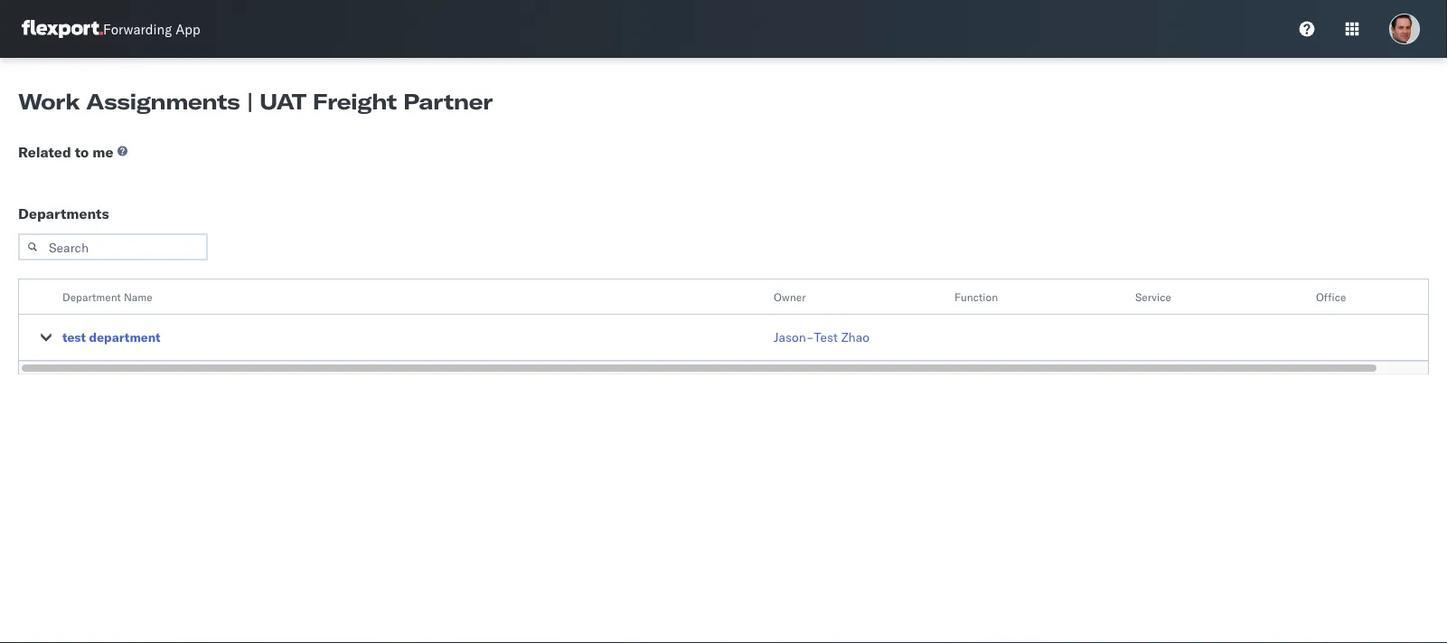 Task type: vqa. For each thing, say whether or not it's contained in the screenshot.
hello
no



Task type: describe. For each thing, give the bounding box(es) containing it.
|
[[246, 88, 253, 115]]

jason-test zhao
[[774, 329, 870, 345]]

office
[[1317, 290, 1347, 303]]

flexport. image
[[22, 20, 103, 38]]

app
[[176, 20, 200, 38]]

related to me
[[18, 143, 113, 161]]

assignments
[[86, 88, 240, 115]]

uat
[[260, 88, 306, 115]]

name
[[124, 290, 153, 303]]

test
[[62, 329, 86, 345]]

test
[[814, 329, 838, 345]]

owner
[[774, 290, 806, 303]]

work
[[18, 88, 80, 115]]

forwarding
[[103, 20, 172, 38]]

to
[[75, 143, 89, 161]]

related
[[18, 143, 71, 161]]

partner
[[403, 88, 493, 115]]



Task type: locate. For each thing, give the bounding box(es) containing it.
test department
[[62, 329, 161, 345]]

me
[[92, 143, 113, 161]]

freight
[[313, 88, 397, 115]]

forwarding app link
[[22, 20, 200, 38]]

Search text field
[[18, 233, 208, 260]]

jason-
[[774, 329, 814, 345]]

service
[[1136, 290, 1172, 303]]

test department link
[[62, 328, 161, 346]]

zhao
[[842, 329, 870, 345]]

work assignments | uat freight partner
[[18, 88, 493, 115]]

function
[[955, 290, 999, 303]]

department
[[62, 290, 121, 303]]

jason-test zhao link
[[774, 328, 870, 346]]

department
[[89, 329, 161, 345]]

forwarding app
[[103, 20, 200, 38]]

department name
[[62, 290, 153, 303]]

departments
[[18, 204, 109, 222]]



